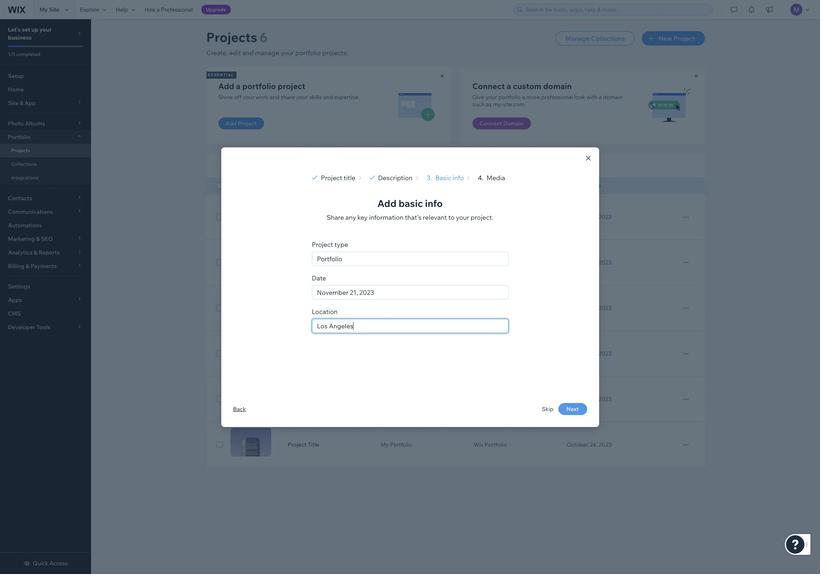 Task type: describe. For each thing, give the bounding box(es) containing it.
more
[[526, 93, 540, 101]]

1 october 24, 2023 from the top
[[567, 213, 612, 221]]

description button
[[367, 173, 425, 182]]

that's
[[405, 213, 421, 221]]

location
[[312, 307, 338, 315]]

edit
[[229, 49, 241, 57]]

2 project title from the top
[[288, 304, 319, 312]]

4 24, from the top
[[590, 350, 598, 357]]

2 october 24, 2023 from the top
[[567, 259, 612, 266]]

relevant
[[423, 213, 447, 221]]

2 wix portfolio from the top
[[474, 259, 507, 266]]

expertise.
[[334, 93, 360, 101]]

type
[[335, 240, 348, 248]]

next
[[566, 405, 579, 412]]

Project Visibility field
[[219, 160, 281, 171]]

help button
[[111, 0, 140, 19]]

cms link
[[0, 307, 91, 320]]

share
[[281, 93, 295, 101]]

custom
[[513, 81, 541, 91]]

4. media
[[478, 174, 505, 182]]

help
[[116, 6, 128, 13]]

upgrade
[[206, 6, 226, 12]]

settings
[[8, 283, 30, 290]]

project title image for october 24, 2023
[[230, 382, 271, 411]]

6 2023 from the top
[[599, 441, 612, 448]]

cms
[[8, 310, 21, 317]]

3 october from the top
[[567, 304, 588, 312]]

source
[[474, 182, 492, 189]]

1 title from the top
[[308, 259, 319, 266]]

basic
[[399, 197, 423, 209]]

off
[[234, 93, 241, 101]]

projects.
[[322, 49, 348, 57]]

set
[[22, 26, 30, 33]]

media
[[487, 174, 505, 182]]

automations link
[[0, 219, 91, 232]]

manage collections button
[[556, 31, 635, 46]]

project title image for my portfolio
[[230, 428, 271, 457]]

quick access
[[33, 560, 68, 567]]

1 24, from the top
[[590, 213, 598, 221]]

hire a professional
[[145, 6, 193, 13]]

2 2023 from the top
[[599, 259, 612, 266]]

setup
[[8, 72, 24, 79]]

add basic info share any key information that's relevant to your project.
[[327, 197, 494, 221]]

a right with
[[599, 93, 602, 101]]

1/5
[[8, 51, 15, 57]]

next button
[[558, 403, 587, 415]]

new project button
[[642, 31, 705, 46]]

new
[[659, 34, 672, 42]]

your right off
[[243, 93, 254, 101]]

your inside projects 6 create, edit and manage your portfolio projects.
[[281, 49, 294, 57]]

portfolio inside projects 6 create, edit and manage your portfolio projects.
[[295, 49, 321, 57]]

3 my portfolio from the top
[[381, 304, 412, 312]]

sidebar element
[[0, 19, 91, 574]]

project title button
[[310, 173, 367, 182]]

4 wix from the top
[[474, 441, 483, 448]]

hire
[[145, 6, 155, 13]]

Date field
[[315, 285, 506, 299]]

add project
[[226, 120, 257, 127]]

Project type field
[[315, 252, 506, 265]]

4 october 24, 2023 from the top
[[567, 350, 612, 357]]

add for a
[[218, 81, 234, 91]]

3 wix from the top
[[474, 304, 483, 312]]

let's
[[8, 26, 21, 33]]

info for basic
[[425, 197, 443, 209]]

portfolio inside popup button
[[8, 133, 31, 141]]

settings link
[[0, 280, 91, 293]]

2 wix from the top
[[474, 259, 483, 266]]

new project
[[659, 34, 695, 42]]

collections inside sidebar element
[[11, 161, 37, 167]]

6
[[260, 29, 268, 45]]

skip
[[542, 405, 553, 412]]

3.
[[427, 174, 432, 182]]

your left the skills
[[296, 93, 308, 101]]

description
[[378, 174, 413, 182]]

portfolio inside the add a portfolio project show off your work and share your skills and expertise.
[[242, 81, 276, 91]]

manage
[[565, 34, 590, 42]]

setup link
[[0, 69, 91, 83]]

title
[[344, 174, 355, 182]]

6 october from the top
[[567, 441, 588, 448]]

site.com.
[[503, 101, 526, 108]]

quick
[[33, 560, 48, 567]]

and inside projects 6 create, edit and manage your portfolio projects.
[[242, 49, 254, 57]]

business
[[8, 34, 32, 41]]

professional
[[161, 6, 193, 13]]

skills
[[309, 93, 322, 101]]

3 wix portfolio from the top
[[474, 304, 507, 312]]

automations
[[8, 222, 42, 229]]

6 october 24, 2023 from the top
[[567, 441, 612, 448]]

1 2023 from the top
[[599, 213, 612, 221]]

project type
[[312, 240, 348, 248]]

connect domain button
[[472, 117, 531, 129]]

1 my portfolio from the top
[[381, 213, 412, 221]]

integrations
[[11, 175, 39, 181]]

5 24, from the top
[[590, 395, 598, 403]]

any
[[345, 213, 356, 221]]

give
[[472, 93, 484, 101]]

portfolio button
[[0, 130, 91, 144]]

3 title from the top
[[308, 441, 319, 448]]

4 2023 from the top
[[599, 350, 612, 357]]

back
[[233, 405, 246, 412]]

connect for domain
[[480, 120, 502, 127]]



Task type: vqa. For each thing, say whether or not it's contained in the screenshot.
set
yes



Task type: locate. For each thing, give the bounding box(es) containing it.
collections link
[[0, 157, 91, 171]]

quick access button
[[23, 560, 68, 567]]

connect
[[472, 81, 505, 91], [480, 120, 502, 127]]

1 vertical spatial portfolio
[[242, 81, 276, 91]]

0 vertical spatial collections
[[591, 34, 625, 42]]

3 24, from the top
[[590, 304, 598, 312]]

collections down description
[[381, 182, 410, 189]]

hire a professional link
[[140, 0, 198, 19]]

show
[[218, 93, 233, 101]]

portfolio inside connect a custom domain give your portfolio a more professional look with a domain such as my-site.com.
[[498, 93, 521, 101]]

up
[[31, 26, 38, 33]]

5 october from the top
[[567, 395, 588, 403]]

my-
[[493, 101, 503, 108]]

share
[[327, 213, 344, 221]]

add inside button
[[226, 120, 236, 127]]

1 horizontal spatial collections
[[381, 182, 410, 189]]

5 october 24, 2023 from the top
[[567, 395, 612, 403]]

1 vertical spatial add
[[226, 120, 236, 127]]

1 horizontal spatial projects
[[206, 29, 257, 45]]

projects for projects 6 create, edit and manage your portfolio projects.
[[206, 29, 257, 45]]

0 vertical spatial project title image
[[230, 382, 271, 411]]

integrations link
[[0, 171, 91, 185]]

None checkbox
[[216, 212, 222, 222]]

wix portfolio
[[474, 213, 507, 221], [474, 259, 507, 266], [474, 304, 507, 312], [474, 441, 507, 448]]

projects inside sidebar element
[[11, 147, 30, 153]]

my site
[[40, 6, 59, 13]]

1 vertical spatial projects
[[11, 147, 30, 153]]

info inside add basic info share any key information that's relevant to your project.
[[425, 197, 443, 209]]

1 project title from the top
[[288, 259, 319, 266]]

1 october from the top
[[567, 213, 588, 221]]

portfolio up work
[[242, 81, 276, 91]]

add for project
[[226, 120, 236, 127]]

4 october from the top
[[567, 350, 588, 357]]

your right give at the top of page
[[486, 93, 497, 101]]

2 vertical spatial collections
[[381, 182, 410, 189]]

add up information
[[377, 197, 397, 209]]

with
[[587, 93, 598, 101]]

your inside let's set up your business
[[40, 26, 52, 33]]

2 horizontal spatial collections
[[591, 34, 625, 42]]

list
[[205, 67, 705, 144]]

info up relevant
[[425, 197, 443, 209]]

projects up integrations at top left
[[11, 147, 30, 153]]

1 horizontal spatial domain
[[603, 93, 623, 101]]

essential
[[208, 72, 234, 78]]

Location field
[[315, 319, 506, 333]]

let's set up your business
[[8, 26, 52, 41]]

and
[[242, 49, 254, 57], [270, 93, 279, 101], [323, 93, 333, 101]]

date
[[312, 274, 326, 282]]

to
[[448, 213, 455, 221]]

Search for tools, apps, help & more... field
[[523, 4, 710, 15]]

projects
[[206, 29, 257, 45], [11, 147, 30, 153]]

collections
[[591, 34, 625, 42], [11, 161, 37, 167], [381, 182, 410, 189]]

info
[[453, 174, 464, 182], [425, 197, 443, 209]]

your right up
[[40, 26, 52, 33]]

1 wix from the top
[[474, 213, 483, 221]]

4.
[[478, 174, 484, 182]]

None checkbox
[[216, 181, 222, 191], [216, 258, 222, 267], [216, 303, 222, 313], [216, 349, 222, 358], [216, 394, 222, 404], [216, 440, 222, 449], [216, 181, 222, 191], [216, 258, 222, 267], [216, 303, 222, 313], [216, 349, 222, 358], [216, 394, 222, 404], [216, 440, 222, 449]]

back button
[[233, 405, 246, 412]]

projects 6 create, edit and manage your portfolio projects.
[[206, 29, 348, 57]]

domain
[[503, 120, 524, 127]]

project
[[278, 81, 305, 91]]

0 vertical spatial domain
[[543, 81, 572, 91]]

basic
[[435, 174, 451, 182]]

1 vertical spatial domain
[[603, 93, 623, 101]]

0 vertical spatial add
[[218, 81, 234, 91]]

0 horizontal spatial info
[[425, 197, 443, 209]]

2 horizontal spatial portfolio
[[498, 93, 521, 101]]

1 horizontal spatial info
[[453, 174, 464, 182]]

2 my portfolio from the top
[[381, 259, 412, 266]]

4 my portfolio from the top
[[381, 441, 412, 448]]

0 horizontal spatial collections
[[11, 161, 37, 167]]

site
[[49, 6, 59, 13]]

1 horizontal spatial portfolio
[[295, 49, 321, 57]]

on
[[589, 182, 596, 189]]

2 24, from the top
[[590, 259, 598, 266]]

connect for a
[[472, 81, 505, 91]]

1 vertical spatial connect
[[480, 120, 502, 127]]

list containing add a portfolio project
[[205, 67, 705, 144]]

completed
[[16, 51, 40, 57]]

0 vertical spatial projects
[[206, 29, 257, 45]]

connect inside connect a custom domain give your portfolio a more professional look with a domain such as my-site.com.
[[472, 81, 505, 91]]

project title image
[[230, 382, 271, 411], [230, 428, 271, 457]]

a for portfolio
[[236, 81, 241, 91]]

a for custom
[[507, 81, 511, 91]]

home
[[8, 86, 24, 93]]

5 2023 from the top
[[599, 395, 612, 403]]

2 project title image from the top
[[230, 428, 271, 457]]

manage
[[255, 49, 279, 57]]

add for basic
[[377, 197, 397, 209]]

my
[[40, 6, 48, 13], [381, 213, 389, 221], [381, 259, 389, 266], [381, 304, 389, 312], [381, 441, 389, 448]]

add project button
[[218, 117, 264, 129]]

connect down as
[[480, 120, 502, 127]]

explore
[[80, 6, 99, 13]]

connect a custom domain give your portfolio a more professional look with a domain such as my-site.com.
[[472, 81, 623, 108]]

1 vertical spatial title
[[308, 304, 319, 312]]

0 vertical spatial project title
[[288, 259, 319, 266]]

create,
[[206, 49, 228, 57]]

manage collections
[[565, 34, 625, 42]]

2 vertical spatial project title
[[288, 441, 319, 448]]

add
[[218, 81, 234, 91], [226, 120, 236, 127], [377, 197, 397, 209]]

as
[[486, 101, 492, 108]]

upgrade button
[[201, 5, 231, 14]]

portfolio left projects. at the top left
[[295, 49, 321, 57]]

a up off
[[236, 81, 241, 91]]

add inside add basic info share any key information that's relevant to your project.
[[377, 197, 397, 209]]

professional
[[541, 93, 573, 101]]

collections down search for tools, apps, help & more... 'field'
[[591, 34, 625, 42]]

add a portfolio project show off your work and share your skills and expertise.
[[218, 81, 360, 101]]

connect inside button
[[480, 120, 502, 127]]

add down show
[[226, 120, 236, 127]]

work
[[256, 93, 268, 101]]

info right basic
[[453, 174, 464, 182]]

connect up give at the top of page
[[472, 81, 505, 91]]

and right "edit"
[[242, 49, 254, 57]]

title
[[308, 259, 319, 266], [308, 304, 319, 312], [308, 441, 319, 448]]

0 vertical spatial connect
[[472, 81, 505, 91]]

a left custom
[[507, 81, 511, 91]]

add inside the add a portfolio project show off your work and share your skills and expertise.
[[218, 81, 234, 91]]

a left more at top
[[522, 93, 525, 101]]

add up show
[[218, 81, 234, 91]]

project title
[[288, 259, 319, 266], [288, 304, 319, 312], [288, 441, 319, 448]]

2 horizontal spatial and
[[323, 93, 333, 101]]

october 24, 2023
[[567, 213, 612, 221], [567, 259, 612, 266], [567, 304, 612, 312], [567, 350, 612, 357], [567, 395, 612, 403], [567, 441, 612, 448]]

portfolio down custom
[[498, 93, 521, 101]]

look
[[574, 93, 585, 101]]

domain up professional
[[543, 81, 572, 91]]

access
[[49, 560, 68, 567]]

and right work
[[270, 93, 279, 101]]

3 october 24, 2023 from the top
[[567, 304, 612, 312]]

your right to
[[456, 213, 469, 221]]

0 horizontal spatial and
[[242, 49, 254, 57]]

your right manage
[[281, 49, 294, 57]]

domain right with
[[603, 93, 623, 101]]

0 horizontal spatial domain
[[543, 81, 572, 91]]

4 wix portfolio from the top
[[474, 441, 507, 448]]

skip button
[[542, 405, 553, 412]]

0 vertical spatial info
[[453, 174, 464, 182]]

1 horizontal spatial and
[[270, 93, 279, 101]]

2 vertical spatial title
[[308, 441, 319, 448]]

2 october from the top
[[567, 259, 588, 266]]

project
[[674, 34, 695, 42], [238, 120, 257, 127], [321, 174, 342, 182], [312, 240, 333, 248], [288, 259, 307, 266], [288, 304, 307, 312], [288, 441, 307, 448]]

1 vertical spatial collections
[[11, 161, 37, 167]]

0 vertical spatial portfolio
[[295, 49, 321, 57]]

1 vertical spatial project title
[[288, 304, 319, 312]]

and right the skills
[[323, 93, 333, 101]]

portfolio
[[295, 49, 321, 57], [242, 81, 276, 91], [498, 93, 521, 101]]

6 24, from the top
[[590, 441, 598, 448]]

1 vertical spatial project title image
[[230, 428, 271, 457]]

0 horizontal spatial projects
[[11, 147, 30, 153]]

1 wix portfolio from the top
[[474, 213, 507, 221]]

project.
[[471, 213, 494, 221]]

created on button
[[567, 182, 596, 189]]

3 project title from the top
[[288, 441, 319, 448]]

project title
[[321, 174, 355, 182]]

projects up "edit"
[[206, 29, 257, 45]]

a inside hire a professional link
[[157, 6, 160, 13]]

such
[[472, 101, 485, 108]]

projects inside projects 6 create, edit and manage your portfolio projects.
[[206, 29, 257, 45]]

collections up integrations at top left
[[11, 161, 37, 167]]

a inside the add a portfolio project show off your work and share your skills and expertise.
[[236, 81, 241, 91]]

a
[[157, 6, 160, 13], [236, 81, 241, 91], [507, 81, 511, 91], [522, 93, 525, 101], [599, 93, 602, 101]]

1 project title image from the top
[[230, 382, 271, 411]]

2023
[[599, 213, 612, 221], [599, 259, 612, 266], [599, 304, 612, 312], [599, 350, 612, 357], [599, 395, 612, 403], [599, 441, 612, 448]]

2 vertical spatial add
[[377, 197, 397, 209]]

3. basic info
[[427, 174, 464, 182]]

3 2023 from the top
[[599, 304, 612, 312]]

connect domain
[[480, 120, 524, 127]]

key
[[357, 213, 368, 221]]

created on
[[567, 182, 596, 189]]

created
[[567, 182, 588, 189]]

2 vertical spatial portfolio
[[498, 93, 521, 101]]

2 title from the top
[[308, 304, 319, 312]]

wix
[[474, 213, 483, 221], [474, 259, 483, 266], [474, 304, 483, 312], [474, 441, 483, 448]]

information
[[369, 213, 404, 221]]

0 vertical spatial title
[[308, 259, 319, 266]]

projects for projects
[[11, 147, 30, 153]]

your inside connect a custom domain give your portfolio a more professional look with a domain such as my-site.com.
[[486, 93, 497, 101]]

info for basic
[[453, 174, 464, 182]]

0 horizontal spatial portfolio
[[242, 81, 276, 91]]

collections inside button
[[591, 34, 625, 42]]

24,
[[590, 213, 598, 221], [590, 259, 598, 266], [590, 304, 598, 312], [590, 350, 598, 357], [590, 395, 598, 403], [590, 441, 598, 448]]

a right hire
[[157, 6, 160, 13]]

your inside add basic info share any key information that's relevant to your project.
[[456, 213, 469, 221]]

domain
[[543, 81, 572, 91], [603, 93, 623, 101]]

a for professional
[[157, 6, 160, 13]]

1 vertical spatial info
[[425, 197, 443, 209]]

portfolio
[[8, 133, 31, 141], [390, 213, 412, 221], [485, 213, 507, 221], [390, 259, 412, 266], [485, 259, 507, 266], [390, 304, 412, 312], [485, 304, 507, 312], [390, 441, 412, 448], [485, 441, 507, 448]]

home link
[[0, 83, 91, 96]]



